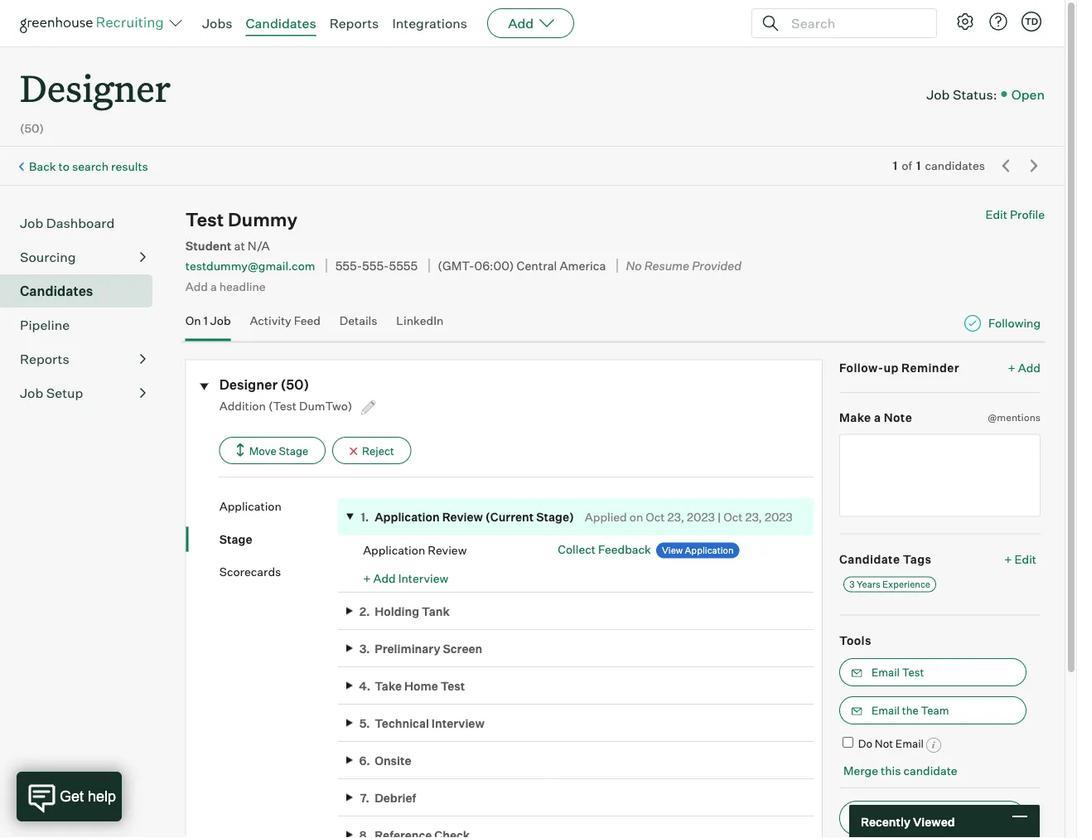 Task type: describe. For each thing, give the bounding box(es) containing it.
+ edit
[[1005, 552, 1037, 566]]

search
[[72, 159, 109, 174]]

this
[[881, 764, 902, 778]]

following link
[[989, 315, 1041, 331]]

1 555- from the left
[[336, 258, 362, 273]]

@mentions link
[[989, 410, 1041, 426]]

interview for 5. technical interview
[[432, 716, 485, 730]]

greenhouse recruiting image
[[20, 13, 169, 33]]

+ for + add
[[1009, 360, 1016, 375]]

tank
[[422, 604, 450, 618]]

+ add
[[1009, 360, 1041, 375]]

central
[[517, 258, 557, 273]]

tags
[[904, 552, 932, 566]]

screen
[[443, 641, 483, 656]]

details link
[[340, 314, 378, 338]]

no resume provided
[[626, 258, 742, 273]]

2 horizontal spatial 1
[[917, 159, 922, 173]]

candidates
[[926, 159, 986, 173]]

designer link
[[20, 46, 171, 115]]

+ add interview link
[[363, 571, 449, 585]]

2. holding tank
[[360, 604, 450, 618]]

1 vertical spatial (50)
[[281, 377, 309, 393]]

job for job status:
[[927, 86, 951, 102]]

designer for designer (50)
[[220, 377, 278, 393]]

recently
[[861, 814, 911, 829]]

5555
[[389, 258, 418, 273]]

add for add
[[508, 15, 534, 32]]

activity feed
[[250, 314, 321, 328]]

0 horizontal spatial reports link
[[20, 349, 146, 369]]

make
[[840, 411, 872, 425]]

+ add link
[[1009, 360, 1041, 376]]

of
[[902, 159, 913, 173]]

stage inside 'link'
[[220, 532, 252, 547]]

on
[[186, 314, 201, 328]]

viewed
[[914, 814, 956, 829]]

3. preliminary screen
[[360, 641, 483, 656]]

add as prospect to ... button
[[840, 801, 1027, 836]]

test inside test dummy student at n/a
[[186, 208, 224, 231]]

provided
[[692, 258, 742, 273]]

+ for + edit
[[1005, 552, 1013, 566]]

test dummy student at n/a
[[186, 208, 298, 253]]

open
[[1012, 86, 1046, 102]]

application down |
[[685, 545, 734, 556]]

sourcing
[[20, 249, 76, 265]]

5.
[[360, 716, 370, 730]]

at
[[234, 238, 245, 253]]

1 vertical spatial edit
[[1015, 552, 1037, 566]]

preliminary
[[375, 641, 441, 656]]

(current
[[486, 510, 534, 524]]

profile
[[1011, 207, 1046, 222]]

team
[[922, 704, 950, 717]]

pipeline link
[[20, 315, 146, 335]]

details
[[340, 314, 378, 328]]

(gmt-
[[438, 258, 475, 273]]

linkedin
[[397, 314, 444, 328]]

+ for + add interview
[[363, 571, 371, 585]]

scorecards link
[[220, 564, 338, 580]]

tools
[[840, 633, 872, 648]]

2.
[[360, 604, 370, 618]]

scorecards
[[220, 565, 281, 579]]

recently viewed
[[861, 814, 956, 829]]

integrations
[[393, 15, 468, 32]]

|
[[718, 510, 721, 524]]

email the team button
[[840, 697, 1027, 725]]

view application link
[[657, 543, 740, 559]]

3 years experience
[[850, 579, 931, 590]]

designer for designer
[[20, 63, 171, 112]]

make a note
[[840, 411, 913, 425]]

collect
[[558, 542, 596, 557]]

email test
[[872, 666, 925, 679]]

prospect
[[909, 812, 955, 825]]

0 horizontal spatial 1
[[204, 314, 208, 328]]

holding
[[375, 604, 420, 618]]

addition (test dumtwo)
[[220, 398, 355, 413]]

a for make
[[875, 411, 882, 425]]

sourcing link
[[20, 247, 146, 267]]

2 oct from the left
[[724, 510, 743, 524]]

america
[[560, 258, 606, 273]]

dashboard
[[46, 215, 115, 231]]

application link
[[220, 498, 338, 515]]

0 vertical spatial reports link
[[330, 15, 379, 32]]

do
[[859, 737, 873, 751]]

pipeline
[[20, 317, 70, 333]]

move stage
[[249, 444, 309, 457]]

up
[[884, 360, 899, 375]]

edit profile link
[[986, 207, 1046, 222]]

0 vertical spatial reports
[[330, 15, 379, 32]]

back
[[29, 159, 56, 174]]

2 555- from the left
[[362, 258, 389, 273]]

technical
[[375, 716, 429, 730]]

0 horizontal spatial candidates link
[[20, 281, 146, 301]]

0 horizontal spatial (50)
[[20, 121, 44, 136]]

as
[[895, 812, 907, 825]]

td button
[[1019, 8, 1046, 35]]

test inside button
[[903, 666, 925, 679]]

headline
[[219, 279, 266, 293]]

on 1 job
[[186, 314, 231, 328]]

feed
[[294, 314, 321, 328]]

take
[[375, 679, 402, 693]]

2 23, from the left
[[746, 510, 763, 524]]

reject
[[362, 444, 394, 457]]

Do Not Email checkbox
[[843, 737, 854, 748]]

move
[[249, 444, 277, 457]]

stage link
[[220, 531, 338, 547]]

stage inside button
[[279, 444, 309, 457]]

Search text field
[[788, 11, 922, 35]]

0 horizontal spatial reports
[[20, 351, 69, 367]]

job dashboard link
[[20, 213, 146, 233]]

3 years experience link
[[844, 577, 937, 593]]

add for add a headline
[[186, 279, 208, 293]]

1 vertical spatial review
[[428, 543, 467, 557]]

on 1 job link
[[186, 314, 231, 338]]

add as prospect to ...
[[872, 812, 980, 825]]

home
[[405, 679, 438, 693]]

to inside add as prospect to ... button
[[957, 812, 967, 825]]

applied on  oct 23, 2023 | oct 23, 2023
[[585, 510, 793, 524]]

1 horizontal spatial candidates link
[[246, 15, 316, 32]]



Task type: locate. For each thing, give the bounding box(es) containing it.
23, up view at the bottom of page
[[668, 510, 685, 524]]

email left the
[[872, 704, 900, 717]]

1 vertical spatial candidates link
[[20, 281, 146, 301]]

designer down greenhouse recruiting image
[[20, 63, 171, 112]]

reports link left integrations
[[330, 15, 379, 32]]

applied
[[585, 510, 627, 524]]

reports
[[330, 15, 379, 32], [20, 351, 69, 367]]

1 23, from the left
[[668, 510, 685, 524]]

edit profile
[[986, 207, 1046, 222]]

1 horizontal spatial reports link
[[330, 15, 379, 32]]

reports link up job setup "link"
[[20, 349, 146, 369]]

view
[[662, 545, 683, 556]]

on
[[630, 510, 644, 524]]

email
[[872, 666, 900, 679], [872, 704, 900, 717], [896, 737, 924, 751]]

reports link
[[330, 15, 379, 32], [20, 349, 146, 369]]

1 vertical spatial +
[[1005, 552, 1013, 566]]

555-555-5555
[[336, 258, 418, 273]]

0 vertical spatial review
[[442, 510, 483, 524]]

555- up details
[[362, 258, 389, 273]]

3
[[850, 579, 855, 590]]

application
[[220, 499, 282, 514], [375, 510, 440, 524], [363, 543, 426, 557], [685, 545, 734, 556]]

application up + add interview
[[363, 543, 426, 557]]

add inside button
[[872, 812, 893, 825]]

designer up the addition
[[220, 377, 278, 393]]

0 vertical spatial interview
[[399, 571, 449, 585]]

4. take home test
[[359, 679, 465, 693]]

0 vertical spatial candidates link
[[246, 15, 316, 32]]

no
[[626, 258, 642, 273]]

2 vertical spatial +
[[363, 571, 371, 585]]

activity
[[250, 314, 292, 328]]

to right back
[[59, 159, 70, 174]]

collect feedback link
[[558, 542, 652, 557]]

merge this candidate
[[844, 764, 958, 778]]

email right the not
[[896, 737, 924, 751]]

1 horizontal spatial oct
[[724, 510, 743, 524]]

email up email the team
[[872, 666, 900, 679]]

1 vertical spatial reports link
[[20, 349, 146, 369]]

1 left of
[[893, 159, 898, 173]]

feedback
[[599, 542, 652, 557]]

testdummy@gmail.com link
[[186, 259, 315, 273]]

1 right of
[[917, 159, 922, 173]]

results
[[111, 159, 148, 174]]

job status:
[[927, 86, 998, 102]]

1 vertical spatial candidates
[[20, 283, 93, 299]]

not
[[875, 737, 894, 751]]

7.
[[360, 790, 370, 805]]

onsite
[[375, 753, 412, 768]]

1 horizontal spatial (50)
[[281, 377, 309, 393]]

email test button
[[840, 658, 1027, 687]]

0 horizontal spatial a
[[211, 279, 217, 293]]

1 of 1 candidates
[[893, 159, 986, 173]]

0 horizontal spatial 2023
[[687, 510, 716, 524]]

0 horizontal spatial to
[[59, 159, 70, 174]]

0 vertical spatial email
[[872, 666, 900, 679]]

job left status:
[[927, 86, 951, 102]]

job up the sourcing
[[20, 215, 43, 231]]

test up student
[[186, 208, 224, 231]]

experience
[[883, 579, 931, 590]]

0 vertical spatial candidates
[[246, 15, 316, 32]]

jobs link
[[202, 15, 233, 32]]

@mentions
[[989, 411, 1041, 424]]

job for job dashboard
[[20, 215, 43, 231]]

3.
[[360, 641, 370, 656]]

oct right on
[[646, 510, 665, 524]]

1 vertical spatial email
[[872, 704, 900, 717]]

1 vertical spatial stage
[[220, 532, 252, 547]]

reject button
[[333, 437, 412, 464]]

None text field
[[840, 434, 1041, 517]]

candidates link
[[246, 15, 316, 32], [20, 281, 146, 301]]

1 horizontal spatial designer
[[220, 377, 278, 393]]

application up stage 'link'
[[220, 499, 282, 514]]

1. application review (current stage)
[[361, 510, 575, 524]]

7. debrief
[[360, 790, 416, 805]]

0 horizontal spatial designer
[[20, 63, 171, 112]]

a
[[211, 279, 217, 293], [875, 411, 882, 425]]

+ edit link
[[1001, 548, 1041, 571]]

add for add as prospect to ...
[[872, 812, 893, 825]]

0 vertical spatial +
[[1009, 360, 1016, 375]]

1 vertical spatial designer
[[220, 377, 278, 393]]

+ add interview
[[363, 571, 449, 585]]

view application
[[662, 545, 734, 556]]

oct right |
[[724, 510, 743, 524]]

collect feedback
[[558, 542, 652, 557]]

email inside "email test" button
[[872, 666, 900, 679]]

06:00)
[[475, 258, 514, 273]]

1 vertical spatial a
[[875, 411, 882, 425]]

1 horizontal spatial a
[[875, 411, 882, 425]]

2 2023 from the left
[[765, 510, 793, 524]]

setup
[[46, 385, 83, 401]]

email for email the team
[[872, 704, 900, 717]]

candidates link down sourcing link
[[20, 281, 146, 301]]

2023 right |
[[765, 510, 793, 524]]

interview for + add interview
[[399, 571, 449, 585]]

1 oct from the left
[[646, 510, 665, 524]]

designer (50)
[[220, 377, 309, 393]]

1 horizontal spatial stage
[[279, 444, 309, 457]]

0 vertical spatial edit
[[986, 207, 1008, 222]]

0 vertical spatial designer
[[20, 63, 171, 112]]

4.
[[359, 679, 371, 693]]

stage)
[[537, 510, 575, 524]]

dumtwo)
[[299, 398, 353, 413]]

0 horizontal spatial stage
[[220, 532, 252, 547]]

1 horizontal spatial to
[[957, 812, 967, 825]]

configure image
[[956, 12, 976, 32]]

candidate tags
[[840, 552, 932, 566]]

back to search results link
[[29, 159, 148, 174]]

email inside the email the team button
[[872, 704, 900, 717]]

candidates link right jobs on the left of the page
[[246, 15, 316, 32]]

move stage button
[[220, 437, 326, 464]]

6.
[[360, 753, 370, 768]]

stage up the scorecards
[[220, 532, 252, 547]]

add inside popup button
[[508, 15, 534, 32]]

interview
[[399, 571, 449, 585], [432, 716, 485, 730]]

testdummy@gmail.com
[[186, 259, 315, 273]]

n/a
[[248, 238, 270, 253]]

a left "headline"
[[211, 279, 217, 293]]

addition
[[220, 398, 266, 413]]

0 horizontal spatial candidates
[[20, 283, 93, 299]]

2023
[[687, 510, 716, 524], [765, 510, 793, 524]]

td
[[1026, 16, 1039, 27]]

0 horizontal spatial edit
[[986, 207, 1008, 222]]

1 horizontal spatial edit
[[1015, 552, 1037, 566]]

1 2023 from the left
[[687, 510, 716, 524]]

1 horizontal spatial 2023
[[765, 510, 793, 524]]

+ inside '+ edit' link
[[1005, 552, 1013, 566]]

(50) up back
[[20, 121, 44, 136]]

a for add
[[211, 279, 217, 293]]

+ inside + add link
[[1009, 360, 1016, 375]]

job for job setup
[[20, 385, 43, 401]]

test right home
[[441, 679, 465, 693]]

interview down home
[[432, 716, 485, 730]]

(test
[[269, 398, 297, 413]]

0 horizontal spatial test
[[186, 208, 224, 231]]

add a headline
[[186, 279, 266, 293]]

0 horizontal spatial oct
[[646, 510, 665, 524]]

1 horizontal spatial 23,
[[746, 510, 763, 524]]

6. onsite
[[360, 753, 412, 768]]

2 horizontal spatial test
[[903, 666, 925, 679]]

follow-up reminder
[[840, 360, 960, 375]]

0 vertical spatial a
[[211, 279, 217, 293]]

dummy
[[228, 208, 298, 231]]

1 horizontal spatial reports
[[330, 15, 379, 32]]

1 horizontal spatial test
[[441, 679, 465, 693]]

0 vertical spatial stage
[[279, 444, 309, 457]]

1 vertical spatial to
[[957, 812, 967, 825]]

reports left integrations
[[330, 15, 379, 32]]

stage right the move
[[279, 444, 309, 457]]

test up the
[[903, 666, 925, 679]]

1 vertical spatial reports
[[20, 351, 69, 367]]

interview down "application review"
[[399, 571, 449, 585]]

candidates right jobs on the left of the page
[[246, 15, 316, 32]]

email for email test
[[872, 666, 900, 679]]

555- left 5555
[[336, 258, 362, 273]]

(50) up addition (test dumtwo)
[[281, 377, 309, 393]]

5. technical interview
[[360, 716, 485, 730]]

2023 left |
[[687, 510, 716, 524]]

job setup
[[20, 385, 83, 401]]

1 horizontal spatial 1
[[893, 159, 898, 173]]

job inside "link"
[[20, 385, 43, 401]]

job dashboard
[[20, 215, 115, 231]]

merge this candidate link
[[844, 764, 958, 778]]

debrief
[[375, 790, 416, 805]]

note
[[884, 411, 913, 425]]

linkedin link
[[397, 314, 444, 338]]

23, right |
[[746, 510, 763, 524]]

1 vertical spatial interview
[[432, 716, 485, 730]]

2 vertical spatial email
[[896, 737, 924, 751]]

to left ...
[[957, 812, 967, 825]]

1 right on
[[204, 314, 208, 328]]

0 horizontal spatial 23,
[[668, 510, 685, 524]]

candidate
[[840, 552, 901, 566]]

application up "application review"
[[375, 510, 440, 524]]

candidates down the sourcing
[[20, 283, 93, 299]]

reports down pipeline
[[20, 351, 69, 367]]

0 vertical spatial (50)
[[20, 121, 44, 136]]

oct
[[646, 510, 665, 524], [724, 510, 743, 524]]

(gmt-06:00) central america
[[438, 258, 606, 273]]

0 vertical spatial to
[[59, 159, 70, 174]]

back to search results
[[29, 159, 148, 174]]

job right on
[[210, 314, 231, 328]]

job
[[927, 86, 951, 102], [20, 215, 43, 231], [210, 314, 231, 328], [20, 385, 43, 401]]

review down 1. application review (current stage)
[[428, 543, 467, 557]]

job left setup
[[20, 385, 43, 401]]

a left note
[[875, 411, 882, 425]]

1 horizontal spatial candidates
[[246, 15, 316, 32]]

review left the (current
[[442, 510, 483, 524]]



Task type: vqa. For each thing, say whether or not it's contained in the screenshot.
The Time to the bottom
no



